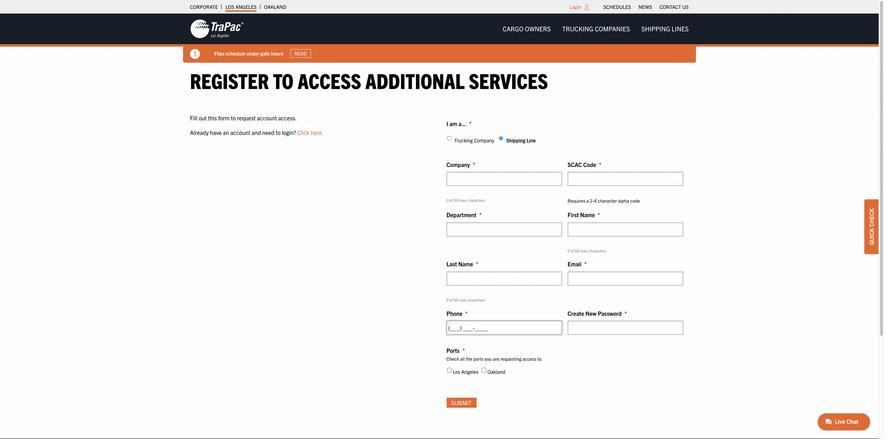 Task type: locate. For each thing, give the bounding box(es) containing it.
0 horizontal spatial check
[[447, 356, 459, 362]]

1 horizontal spatial angeles
[[461, 369, 478, 375]]

shipping lines
[[641, 25, 689, 33]]

company
[[474, 137, 494, 144], [447, 161, 470, 168]]

to down hours
[[273, 67, 294, 93]]

department *
[[447, 211, 482, 218]]

0 vertical spatial shipping
[[641, 25, 670, 33]]

* up the all on the bottom
[[463, 347, 465, 354]]

los angeles up los angeles image
[[225, 4, 257, 10]]

to right need
[[276, 129, 281, 136]]

0 up department at the top right of the page
[[447, 198, 449, 203]]

0 vertical spatial 50
[[454, 198, 458, 203]]

max for company
[[459, 198, 466, 203]]

2 vertical spatial 0
[[447, 297, 449, 302]]

hours
[[271, 50, 283, 56]]

check
[[868, 208, 875, 227], [447, 356, 459, 362]]

0 of 50 max characters up the email *
[[568, 248, 606, 253]]

2-
[[590, 198, 594, 204]]

1 vertical spatial of
[[571, 248, 574, 253]]

are
[[493, 356, 499, 362]]

new
[[586, 310, 597, 317]]

0 vertical spatial angeles
[[235, 4, 257, 10]]

50 for company
[[454, 198, 458, 203]]

character
[[598, 198, 617, 204]]

1 vertical spatial los angeles
[[453, 369, 478, 375]]

1 horizontal spatial shipping
[[641, 25, 670, 33]]

1 vertical spatial menu bar
[[497, 22, 694, 36]]

angeles down the
[[461, 369, 478, 375]]

to
[[273, 67, 294, 93], [231, 114, 236, 121], [276, 129, 281, 136]]

2 vertical spatial to
[[276, 129, 281, 136]]

account
[[257, 114, 277, 121], [230, 129, 250, 136]]

angeles left oakland "link"
[[235, 4, 257, 10]]

0 horizontal spatial name
[[458, 261, 473, 268]]

max up department at the top right of the page
[[459, 198, 466, 203]]

los angeles down the all on the bottom
[[453, 369, 478, 375]]

0 horizontal spatial company
[[447, 161, 470, 168]]

schedules link
[[603, 2, 631, 12]]

name down a
[[580, 211, 595, 218]]

company down trucking company radio at top right
[[447, 161, 470, 168]]

a
[[586, 198, 589, 204]]

name for last name
[[458, 261, 473, 268]]

2 vertical spatial characters
[[467, 297, 485, 302]]

Oakland checkbox
[[482, 368, 486, 372]]

2 vertical spatial max
[[459, 297, 466, 302]]

trucking inside menu bar
[[562, 25, 593, 33]]

0 up email
[[568, 248, 570, 253]]

1 horizontal spatial check
[[868, 208, 875, 227]]

0
[[447, 198, 449, 203], [568, 248, 570, 253], [447, 297, 449, 302]]

1 vertical spatial check
[[447, 356, 459, 362]]

1 vertical spatial 0
[[568, 248, 570, 253]]

first
[[568, 211, 579, 218]]

0 vertical spatial of
[[450, 198, 453, 203]]

companies
[[595, 25, 630, 33]]

*
[[469, 120, 472, 127], [473, 161, 475, 168], [599, 161, 602, 168], [479, 211, 482, 218], [598, 211, 600, 218], [476, 261, 478, 268], [584, 261, 587, 268], [465, 310, 468, 317], [625, 310, 627, 317], [463, 347, 465, 354]]

0 vertical spatial 0 of 50 max characters
[[447, 198, 485, 203]]

0 vertical spatial name
[[580, 211, 595, 218]]

Shipping Line radio
[[499, 136, 504, 141]]

trucking
[[562, 25, 593, 33], [454, 137, 473, 144]]

phone *
[[447, 310, 468, 317]]

fill out this form to request account access.
[[190, 114, 297, 121]]

trucking for trucking company
[[454, 137, 473, 144]]

shipping line
[[506, 137, 536, 144]]

0 vertical spatial menu bar
[[600, 2, 693, 12]]

0 horizontal spatial account
[[230, 129, 250, 136]]

scac
[[568, 161, 582, 168]]

name
[[580, 211, 595, 218], [458, 261, 473, 268]]

us
[[682, 4, 689, 10]]

code
[[630, 198, 640, 204]]

* down "requires a 2-4 character alpha code"
[[598, 211, 600, 218]]

click
[[297, 129, 309, 136]]

footer
[[0, 438, 879, 439]]

0 horizontal spatial trucking
[[454, 137, 473, 144]]

menu bar containing cargo owners
[[497, 22, 694, 36]]

0 vertical spatial account
[[257, 114, 277, 121]]

1 vertical spatial characters
[[588, 248, 606, 253]]

1 vertical spatial company
[[447, 161, 470, 168]]

None text field
[[447, 223, 562, 236], [447, 272, 562, 286], [568, 272, 683, 286], [447, 321, 562, 335], [447, 223, 562, 236], [447, 272, 562, 286], [568, 272, 683, 286], [447, 321, 562, 335]]

out
[[199, 114, 207, 121]]

need
[[262, 129, 274, 136]]

None text field
[[447, 172, 562, 186], [568, 172, 683, 186], [568, 223, 683, 236], [447, 172, 562, 186], [568, 172, 683, 186], [568, 223, 683, 236]]

1 vertical spatial max
[[580, 248, 587, 253]]

shipping inside "link"
[[641, 25, 670, 33]]

oakland right los angeles link
[[264, 4, 286, 10]]

you
[[485, 356, 492, 362]]

1 vertical spatial to
[[231, 114, 236, 121]]

of up email
[[571, 248, 574, 253]]

to right form
[[231, 114, 236, 121]]

check down 'ports'
[[447, 356, 459, 362]]

shipping right shipping line option
[[506, 137, 525, 144]]

0 horizontal spatial los angeles
[[225, 4, 257, 10]]

0 vertical spatial trucking
[[562, 25, 593, 33]]

to.
[[537, 356, 543, 362]]

2 vertical spatial 50
[[454, 297, 458, 302]]

check inside ports * check all the ports you are requesting access to.
[[447, 356, 459, 362]]

of up department at the top right of the page
[[450, 198, 453, 203]]

oakland
[[264, 4, 286, 10], [488, 369, 505, 375]]

50 up the email *
[[575, 248, 579, 253]]

banner
[[0, 14, 884, 63]]

of up phone
[[450, 297, 453, 302]]

oakland right oakland checkbox
[[488, 369, 505, 375]]

1 vertical spatial shipping
[[506, 137, 525, 144]]

0 vertical spatial check
[[868, 208, 875, 227]]

1 horizontal spatial los angeles
[[453, 369, 478, 375]]

0 vertical spatial characters
[[467, 198, 485, 203]]

2 vertical spatial 0 of 50 max characters
[[447, 297, 485, 302]]

* inside ports * check all the ports you are requesting access to.
[[463, 347, 465, 354]]

requires
[[568, 198, 585, 204]]

check up quick
[[868, 208, 875, 227]]

menu bar
[[600, 2, 693, 12], [497, 22, 694, 36]]

* right last
[[476, 261, 478, 268]]

0 of 50 max characters
[[447, 198, 485, 203], [568, 248, 606, 253], [447, 297, 485, 302]]

under
[[247, 50, 259, 56]]

solid image
[[190, 49, 200, 59]]

Trucking Company radio
[[447, 136, 452, 141]]

access.
[[278, 114, 297, 121]]

account right an
[[230, 129, 250, 136]]

1 horizontal spatial trucking
[[562, 25, 593, 33]]

1 vertical spatial oakland
[[488, 369, 505, 375]]

* right phone
[[465, 310, 468, 317]]

angeles
[[235, 4, 257, 10], [461, 369, 478, 375]]

1 vertical spatial angeles
[[461, 369, 478, 375]]

flips
[[214, 50, 225, 56]]

los angeles
[[225, 4, 257, 10], [453, 369, 478, 375]]

0 horizontal spatial angeles
[[235, 4, 257, 10]]

last
[[447, 261, 457, 268]]

1 vertical spatial name
[[458, 261, 473, 268]]

50
[[454, 198, 458, 203], [575, 248, 579, 253], [454, 297, 458, 302]]

shipping down news
[[641, 25, 670, 33]]

1 horizontal spatial los
[[453, 369, 460, 375]]

1 vertical spatial los
[[453, 369, 460, 375]]

company left shipping line option
[[474, 137, 494, 144]]

los angeles link
[[225, 2, 257, 12]]

2 vertical spatial of
[[450, 297, 453, 302]]

50 up department at the top right of the page
[[454, 198, 458, 203]]

trucking right trucking company radio at top right
[[454, 137, 473, 144]]

additional
[[365, 67, 465, 93]]

contact us
[[660, 4, 689, 10]]

0 horizontal spatial oakland
[[264, 4, 286, 10]]

0 of 50 max characters up "department *"
[[447, 198, 485, 203]]

of
[[450, 198, 453, 203], [571, 248, 574, 253], [450, 297, 453, 302]]

shipping inside register to access additional services main content
[[506, 137, 525, 144]]

0 of 50 max characters up phone *
[[447, 297, 485, 302]]

am
[[450, 120, 457, 127]]

this
[[208, 114, 217, 121]]

max up phone *
[[459, 297, 466, 302]]

characters
[[467, 198, 485, 203], [588, 248, 606, 253], [467, 297, 485, 302]]

1 horizontal spatial oakland
[[488, 369, 505, 375]]

trucking inside register to access additional services main content
[[454, 137, 473, 144]]

owners
[[525, 25, 551, 33]]

name right last
[[458, 261, 473, 268]]

cargo owners
[[503, 25, 551, 33]]

1 vertical spatial 0 of 50 max characters
[[568, 248, 606, 253]]

login?
[[282, 129, 296, 136]]

0 vertical spatial to
[[273, 67, 294, 93]]

los up los angeles image
[[225, 4, 234, 10]]

code
[[583, 161, 596, 168]]

none submit inside register to access additional services main content
[[447, 398, 476, 408]]

1 horizontal spatial account
[[257, 114, 277, 121]]

0 vertical spatial max
[[459, 198, 466, 203]]

0 up phone
[[447, 297, 449, 302]]

1 vertical spatial trucking
[[454, 137, 473, 144]]

requesting
[[500, 356, 522, 362]]

None password field
[[568, 321, 683, 335]]

ports
[[447, 347, 460, 354]]

create
[[568, 310, 584, 317]]

0 horizontal spatial shipping
[[506, 137, 525, 144]]

all
[[460, 356, 465, 362]]

0 vertical spatial los angeles
[[225, 4, 257, 10]]

of for first
[[571, 248, 574, 253]]

50 up phone *
[[454, 297, 458, 302]]

1 vertical spatial 50
[[575, 248, 579, 253]]

los right los angeles option
[[453, 369, 460, 375]]

department
[[447, 211, 476, 218]]

0 for company
[[447, 198, 449, 203]]

quick
[[868, 228, 875, 245]]

0 vertical spatial 0
[[447, 198, 449, 203]]

max up the email *
[[580, 248, 587, 253]]

services
[[469, 67, 548, 93]]

None submit
[[447, 398, 476, 408]]

alpha
[[618, 198, 629, 204]]

0 horizontal spatial los
[[225, 4, 234, 10]]

trucking down login
[[562, 25, 593, 33]]

1 horizontal spatial name
[[580, 211, 595, 218]]

i am a... *
[[447, 120, 472, 127]]

register to access additional services main content
[[183, 67, 696, 417]]

click here. link
[[297, 129, 323, 136]]

schedules
[[603, 4, 631, 10]]

los inside register to access additional services main content
[[453, 369, 460, 375]]

have
[[210, 129, 222, 136]]

login
[[570, 4, 581, 10]]

1 horizontal spatial company
[[474, 137, 494, 144]]

first name *
[[568, 211, 600, 218]]

los
[[225, 4, 234, 10], [453, 369, 460, 375]]

account up need
[[257, 114, 277, 121]]



Task type: vqa. For each thing, say whether or not it's contained in the screenshot.
Oakland link
yes



Task type: describe. For each thing, give the bounding box(es) containing it.
0 vertical spatial los
[[225, 4, 234, 10]]

line
[[527, 137, 536, 144]]

4
[[594, 198, 597, 204]]

news link
[[639, 2, 652, 12]]

of for last
[[450, 297, 453, 302]]

email *
[[568, 261, 587, 268]]

access
[[523, 356, 536, 362]]

light image
[[584, 4, 589, 10]]

angeles inside register to access additional services main content
[[461, 369, 478, 375]]

max for last
[[459, 297, 466, 302]]

create new password *
[[568, 310, 627, 317]]

lines
[[672, 25, 689, 33]]

request
[[237, 114, 256, 121]]

name for first name
[[580, 211, 595, 218]]

i
[[447, 120, 448, 127]]

corporate
[[190, 4, 218, 10]]

of for company
[[450, 198, 453, 203]]

phone
[[447, 310, 462, 317]]

cargo
[[503, 25, 524, 33]]

trucking for trucking companies
[[562, 25, 593, 33]]

register
[[190, 67, 269, 93]]

0 of 50 max characters for first name
[[568, 248, 606, 253]]

fill
[[190, 114, 197, 121]]

already
[[190, 129, 209, 136]]

0 for first name
[[568, 248, 570, 253]]

flips schedule under gate hours
[[214, 50, 283, 56]]

0 vertical spatial oakland
[[264, 4, 286, 10]]

trucking companies
[[562, 25, 630, 33]]

0 of 50 max characters for last name
[[447, 297, 485, 302]]

Los Angeles checkbox
[[447, 368, 452, 372]]

here.
[[311, 129, 323, 136]]

contact us link
[[660, 2, 689, 12]]

angeles inside los angeles link
[[235, 4, 257, 10]]

shipping for shipping line
[[506, 137, 525, 144]]

access
[[298, 67, 361, 93]]

register to access additional services
[[190, 67, 548, 93]]

characters for company *
[[467, 198, 485, 203]]

trucking company
[[454, 137, 494, 144]]

los angeles image
[[190, 19, 243, 39]]

50 for last
[[454, 297, 458, 302]]

last name *
[[447, 261, 478, 268]]

characters for first name *
[[588, 248, 606, 253]]

password
[[598, 310, 622, 317]]

quick check
[[868, 208, 875, 245]]

the
[[466, 356, 472, 362]]

a...
[[459, 120, 466, 127]]

trucking companies link
[[557, 22, 636, 36]]

contact
[[660, 4, 681, 10]]

* right department at the top right of the page
[[479, 211, 482, 218]]

0 vertical spatial company
[[474, 137, 494, 144]]

1 vertical spatial account
[[230, 129, 250, 136]]

already have an account and need to login? click here.
[[190, 129, 323, 136]]

gate
[[260, 50, 270, 56]]

schedule
[[226, 50, 245, 56]]

news
[[639, 4, 652, 10]]

0 for last name
[[447, 297, 449, 302]]

* right a...
[[469, 120, 472, 127]]

50 for first
[[575, 248, 579, 253]]

and
[[252, 129, 261, 136]]

company *
[[447, 161, 475, 168]]

max for first
[[580, 248, 587, 253]]

email
[[568, 261, 581, 268]]

login link
[[570, 4, 581, 10]]

oakland inside register to access additional services main content
[[488, 369, 505, 375]]

oakland link
[[264, 2, 286, 12]]

ports
[[473, 356, 484, 362]]

an
[[223, 129, 229, 136]]

read
[[294, 50, 307, 57]]

scac code *
[[568, 161, 602, 168]]

* right code
[[599, 161, 602, 168]]

form
[[218, 114, 230, 121]]

cargo owners link
[[497, 22, 557, 36]]

* right password
[[625, 310, 627, 317]]

* down trucking company
[[473, 161, 475, 168]]

corporate link
[[190, 2, 218, 12]]

banner containing cargo owners
[[0, 14, 884, 63]]

los angeles inside register to access additional services main content
[[453, 369, 478, 375]]

menu bar containing schedules
[[600, 2, 693, 12]]

requires a 2-4 character alpha code
[[568, 198, 640, 204]]

characters for last name *
[[467, 297, 485, 302]]

shipping lines link
[[636, 22, 694, 36]]

ports * check all the ports you are requesting access to.
[[447, 347, 543, 362]]

none password field inside register to access additional services main content
[[568, 321, 683, 335]]

shipping for shipping lines
[[641, 25, 670, 33]]

quick check link
[[865, 199, 879, 254]]

read link
[[290, 49, 311, 58]]

0 of 50 max characters for company
[[447, 198, 485, 203]]

* right email
[[584, 261, 587, 268]]



